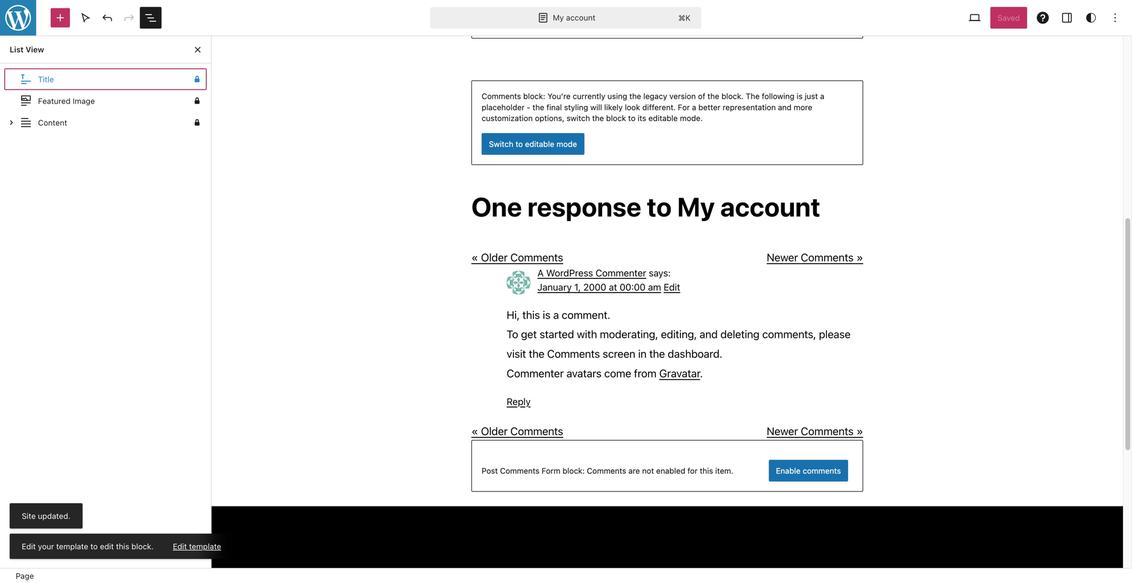 Task type: locate. For each thing, give the bounding box(es) containing it.
⌘k
[[678, 13, 691, 22]]

undo image
[[100, 11, 115, 25]]

featured image
[[38, 96, 95, 105]]

updated.
[[38, 512, 70, 521]]

help image
[[1036, 11, 1050, 25]]

editor top bar region
[[0, 0, 1132, 36]]

template
[[56, 542, 88, 551], [189, 542, 221, 551]]

content
[[38, 118, 67, 127]]

0 horizontal spatial template
[[56, 542, 88, 551]]

settings image
[[1060, 11, 1074, 25]]

2 edit from the left
[[173, 542, 187, 551]]

edit for edit template
[[173, 542, 187, 551]]

edit
[[22, 542, 36, 551], [173, 542, 187, 551]]

close image
[[191, 42, 205, 57]]

edit inside button
[[173, 542, 187, 551]]

styles image
[[1084, 11, 1099, 25]]

toggle block inserter image
[[53, 11, 68, 25]]

site updated. button
[[10, 504, 82, 529]]

list
[[10, 45, 24, 54]]

content link
[[4, 112, 207, 134]]

0 horizontal spatial edit
[[22, 542, 36, 551]]

1 horizontal spatial edit
[[173, 542, 187, 551]]

list view
[[10, 45, 44, 54]]

2 template from the left
[[189, 542, 221, 551]]

edit for edit your template to edit this block.
[[22, 542, 36, 551]]

featured
[[38, 96, 70, 105]]

edit left your
[[22, 542, 36, 551]]

1 edit from the left
[[22, 542, 36, 551]]

saved
[[998, 13, 1020, 22]]

1 horizontal spatial template
[[189, 542, 221, 551]]

edit template button
[[173, 541, 221, 552]]

page
[[16, 572, 34, 581]]

edit your template to edit this block.
[[22, 542, 154, 551]]

site
[[22, 512, 36, 521]]

edit right block.
[[173, 542, 187, 551]]



Task type: vqa. For each thing, say whether or not it's contained in the screenshot.
WORKFLOWS.
no



Task type: describe. For each thing, give the bounding box(es) containing it.
saved button
[[991, 7, 1027, 29]]

redo image
[[122, 11, 136, 25]]

tools image
[[78, 11, 93, 25]]

this
[[116, 542, 129, 551]]

template inside button
[[189, 542, 221, 551]]

site icon image
[[0, 0, 37, 37]]

account
[[566, 13, 596, 22]]

my account
[[553, 13, 596, 22]]

view image
[[968, 11, 982, 25]]

image
[[73, 96, 95, 105]]

featured image link
[[4, 90, 207, 112]]

title link
[[4, 68, 207, 90]]

title
[[38, 75, 54, 84]]

site updated.
[[22, 512, 70, 521]]

list view image
[[143, 11, 158, 25]]

edit
[[100, 542, 114, 551]]

block.
[[131, 542, 154, 551]]

options image
[[1108, 11, 1123, 25]]

your
[[38, 542, 54, 551]]

view
[[26, 45, 44, 54]]

to
[[90, 542, 98, 551]]

edit template
[[173, 542, 221, 551]]

1 template from the left
[[56, 542, 88, 551]]

my
[[553, 13, 564, 22]]



